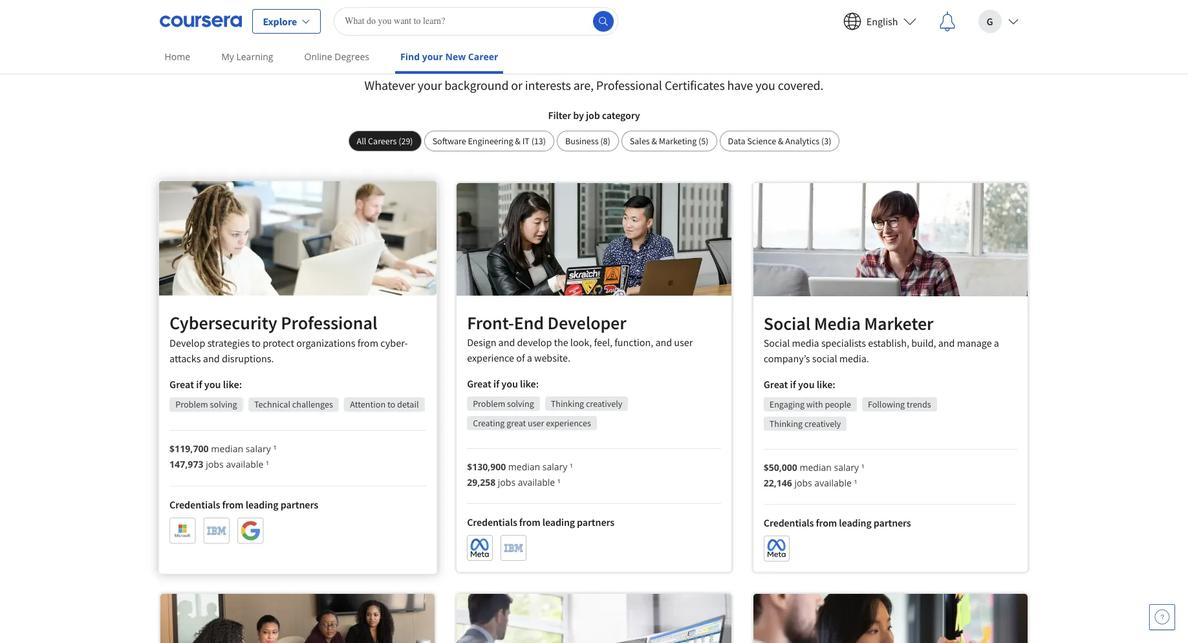 Task type: locate. For each thing, give the bounding box(es) containing it.
0 horizontal spatial problem
[[175, 399, 208, 411]]

professional
[[597, 77, 662, 93], [281, 311, 377, 335]]

solving for front-
[[507, 398, 534, 410]]

1 horizontal spatial great if you like:
[[467, 377, 539, 390]]

thinking creatively up the "experiences"
[[551, 398, 623, 410]]

problem up $119,700
[[175, 399, 208, 411]]

None search field
[[334, 7, 619, 35]]

(8)
[[601, 135, 611, 147]]

social media marketer image
[[754, 183, 1029, 296]]

1 vertical spatial user
[[528, 417, 544, 429]]

2 vertical spatial a
[[527, 351, 532, 364]]

jobs
[[206, 458, 223, 471], [498, 476, 516, 488], [795, 477, 813, 489]]

design
[[467, 336, 497, 349]]

credentials from leading partners down $130,900 median salary ¹ 29,258 jobs available ¹
[[467, 516, 615, 529]]

jobs inside $50,000 median salary ¹ 22,146 jobs available ¹
[[795, 477, 813, 489]]

(3)
[[822, 135, 832, 147]]

2 horizontal spatial leading
[[840, 516, 872, 529]]

3 & from the left
[[778, 135, 784, 147]]

salary for media
[[834, 461, 859, 473]]

available right 147,973
[[226, 458, 263, 471]]

like: down of
[[520, 377, 539, 390]]

salary for end
[[543, 461, 568, 473]]

creatively
[[586, 398, 623, 410], [805, 418, 841, 429]]

0 vertical spatial thinking creatively
[[551, 398, 623, 410]]

great if you like: down 'experience' at left bottom
[[467, 377, 539, 390]]

to
[[251, 336, 260, 349], [387, 399, 395, 411]]

0 horizontal spatial if
[[196, 378, 202, 391]]

0 horizontal spatial creatively
[[586, 398, 623, 410]]

from down $50,000 median salary ¹ 22,146 jobs available ¹
[[816, 516, 838, 529]]

1 horizontal spatial credentials from leading partners
[[467, 516, 615, 529]]

credentials down 29,258
[[467, 516, 518, 529]]

you
[[741, 40, 786, 76], [756, 77, 776, 93], [502, 377, 518, 390], [799, 378, 815, 391], [204, 378, 221, 391]]

salary inside $50,000 median salary ¹ 22,146 jobs available ¹
[[834, 461, 859, 473]]

available right 22,146
[[815, 477, 852, 489]]

people
[[825, 398, 852, 410]]

0 horizontal spatial professional
[[281, 311, 377, 335]]

1 vertical spatial thinking creatively
[[770, 418, 841, 429]]

& right sales
[[652, 135, 657, 147]]

1 horizontal spatial leading
[[543, 516, 575, 529]]

0 horizontal spatial great
[[169, 378, 194, 391]]

1 horizontal spatial user
[[674, 336, 693, 349]]

jobs right 147,973
[[206, 458, 223, 471]]

from inside cybersecurity professional develop strategies to protect organizations from cyber- attacks and disruptions.
[[357, 336, 378, 349]]

credentials from leading partners for professional
[[169, 498, 318, 511]]

leading
[[245, 498, 278, 511], [543, 516, 575, 529], [840, 516, 872, 529]]

1 horizontal spatial if
[[494, 377, 500, 390]]

available right 29,258
[[518, 476, 555, 488]]

salary down the "experiences"
[[543, 461, 568, 473]]

engaging
[[770, 398, 805, 410]]

trends
[[907, 398, 932, 410]]

leading down $119,700 median salary ¹ 147,973 jobs available ¹
[[245, 498, 278, 511]]

new
[[446, 50, 466, 63]]

0 horizontal spatial a
[[462, 40, 476, 76]]

0 horizontal spatial available
[[226, 458, 263, 471]]

leading for media
[[840, 516, 872, 529]]

median inside $50,000 median salary ¹ 22,146 jobs available ¹
[[800, 461, 832, 473]]

2 horizontal spatial jobs
[[795, 477, 813, 489]]

and right function,
[[656, 336, 672, 349]]

to up the disruptions.
[[251, 336, 260, 349]]

0 horizontal spatial thinking creatively
[[551, 398, 623, 410]]

home
[[165, 50, 190, 63]]

find for a
[[402, 40, 456, 76]]

2 horizontal spatial available
[[815, 477, 852, 489]]

user
[[674, 336, 693, 349], [528, 417, 544, 429]]

marketing
[[659, 135, 697, 147]]

your left new at top
[[422, 50, 443, 63]]

0 horizontal spatial like:
[[223, 378, 242, 391]]

like: for cybersecurity
[[223, 378, 242, 391]]

leading for professional
[[245, 498, 278, 511]]

1 vertical spatial creatively
[[805, 418, 841, 429]]

technical
[[254, 399, 290, 411]]

cybersecurity analyst image
[[159, 181, 436, 296]]

solving for cybersecurity
[[210, 399, 237, 411]]

from down $119,700 median salary ¹ 147,973 jobs available ¹
[[222, 498, 243, 511]]

you up engaging with people
[[799, 378, 815, 391]]

credentials from leading partners down $50,000 median salary ¹ 22,146 jobs available ¹
[[764, 516, 912, 529]]

company's
[[764, 352, 811, 365]]

find inside find a career that works for you whatever your background or interests are, professional certificates have you covered.
[[402, 40, 456, 76]]

great down attacks
[[169, 378, 194, 391]]

0 horizontal spatial &
[[515, 135, 521, 147]]

a
[[462, 40, 476, 76], [994, 336, 1000, 349], [527, 351, 532, 364]]

median inside $130,900 median salary ¹ 29,258 jobs available ¹
[[508, 461, 540, 473]]

sales
[[630, 135, 650, 147]]

user inside front-end developer design and develop the look, feel, function, and user experience of a website.
[[674, 336, 693, 349]]

salary
[[245, 443, 271, 455], [543, 461, 568, 473], [834, 461, 859, 473]]

0 horizontal spatial credentials
[[169, 498, 220, 511]]

1 horizontal spatial problem solving
[[473, 398, 534, 410]]

software engineering & it (13)
[[433, 135, 546, 147]]

1 horizontal spatial partners
[[577, 516, 615, 529]]

credentials down 147,973
[[169, 498, 220, 511]]

¹
[[273, 443, 276, 455], [266, 458, 269, 471], [570, 461, 573, 473], [862, 461, 865, 473], [558, 476, 561, 488], [854, 477, 858, 489]]

0 horizontal spatial credentials from leading partners
[[169, 498, 318, 511]]

2 horizontal spatial like:
[[817, 378, 836, 391]]

thinking
[[551, 398, 584, 410], [770, 418, 803, 429]]

great if you like:
[[467, 377, 539, 390], [764, 378, 836, 391], [169, 378, 242, 391]]

website.
[[535, 351, 571, 364]]

$119,700 median salary ¹ 147,973 jobs available ¹
[[169, 443, 276, 471]]

business
[[566, 135, 599, 147]]

creatively down with
[[805, 418, 841, 429]]

1 horizontal spatial solving
[[507, 398, 534, 410]]

great if you like: up engaging with people
[[764, 378, 836, 391]]

a up background
[[462, 40, 476, 76]]

and inside 'social media marketer social media specialists establish, build, and manage a company's social media.'
[[939, 336, 955, 349]]

jobs inside $130,900 median salary ¹ 29,258 jobs available ¹
[[498, 476, 516, 488]]

credentials
[[169, 498, 220, 511], [467, 516, 518, 529], [764, 516, 814, 529]]

median
[[211, 443, 243, 455], [508, 461, 540, 473], [800, 461, 832, 473]]

1 vertical spatial your
[[418, 77, 442, 93]]

1 horizontal spatial great
[[467, 377, 492, 390]]

0 horizontal spatial great if you like:
[[169, 378, 242, 391]]

salary inside $119,700 median salary ¹ 147,973 jobs available ¹
[[245, 443, 271, 455]]

salary inside $130,900 median salary ¹ 29,258 jobs available ¹
[[543, 461, 568, 473]]

0 vertical spatial social
[[764, 312, 811, 335]]

2 horizontal spatial great if you like:
[[764, 378, 836, 391]]

0 vertical spatial user
[[674, 336, 693, 349]]

jobs inside $119,700 median salary ¹ 147,973 jobs available ¹
[[206, 458, 223, 471]]

g
[[987, 15, 994, 28]]

2 horizontal spatial credentials from leading partners
[[764, 516, 912, 529]]

a inside find a career that works for you whatever your background or interests are, professional certificates have you covered.
[[462, 40, 476, 76]]

organizations
[[296, 336, 355, 349]]

solving up great
[[507, 398, 534, 410]]

credentials from leading partners
[[169, 498, 318, 511], [467, 516, 615, 529], [764, 516, 912, 529]]

like: for front-
[[520, 377, 539, 390]]

thinking creatively down engaging with people
[[770, 418, 841, 429]]

if for front-
[[494, 377, 500, 390]]

great
[[467, 377, 492, 390], [764, 378, 788, 391], [169, 378, 194, 391]]

2 horizontal spatial a
[[994, 336, 1000, 349]]

great if you like: for front-
[[467, 377, 539, 390]]

problem solving up great
[[473, 398, 534, 410]]

a right manage
[[994, 336, 1000, 349]]

if
[[494, 377, 500, 390], [790, 378, 796, 391], [196, 378, 202, 391]]

leading down $50,000 median salary ¹ 22,146 jobs available ¹
[[840, 516, 872, 529]]

covered.
[[778, 77, 824, 93]]

disruptions.
[[222, 352, 274, 365]]

1 horizontal spatial &
[[652, 135, 657, 147]]

0 horizontal spatial median
[[211, 443, 243, 455]]

media
[[792, 336, 820, 349]]

find
[[402, 40, 456, 76], [401, 50, 420, 63]]

1 horizontal spatial jobs
[[498, 476, 516, 488]]

professional up organizations
[[281, 311, 377, 335]]

problem solving
[[473, 398, 534, 410], [175, 399, 237, 411]]

& for data science & analytics (3)
[[778, 135, 784, 147]]

& left it
[[515, 135, 521, 147]]

0 vertical spatial to
[[251, 336, 260, 349]]

option group
[[348, 131, 840, 151]]

1 horizontal spatial professional
[[597, 77, 662, 93]]

0 horizontal spatial salary
[[245, 443, 271, 455]]

1 horizontal spatial like:
[[520, 377, 539, 390]]

2 horizontal spatial partners
[[874, 516, 912, 529]]

1 horizontal spatial problem
[[473, 398, 506, 410]]

2 horizontal spatial &
[[778, 135, 784, 147]]

0 horizontal spatial user
[[528, 417, 544, 429]]

Software Engineering & IT (13) button
[[424, 131, 555, 151]]

great if you like: down attacks
[[169, 378, 242, 391]]

2 horizontal spatial great
[[764, 378, 788, 391]]

median for social
[[800, 461, 832, 473]]

social up company's
[[764, 336, 790, 349]]

help center image
[[1155, 610, 1171, 625]]

from down $130,900 median salary ¹ 29,258 jobs available ¹
[[520, 516, 541, 529]]

Business (8) button
[[557, 131, 619, 151]]

end
[[514, 311, 544, 334]]

0 horizontal spatial jobs
[[206, 458, 223, 471]]

available
[[226, 458, 263, 471], [518, 476, 555, 488], [815, 477, 852, 489]]

problem
[[473, 398, 506, 410], [175, 399, 208, 411]]

thinking down engaging
[[770, 418, 803, 429]]

user right great
[[528, 417, 544, 429]]

credentials for front-
[[467, 516, 518, 529]]

leading down $130,900 median salary ¹ 29,258 jobs available ¹
[[543, 516, 575, 529]]

job
[[586, 109, 600, 122]]

1 vertical spatial to
[[387, 399, 395, 411]]

1 vertical spatial social
[[764, 336, 790, 349]]

a right of
[[527, 351, 532, 364]]

like: up with
[[817, 378, 836, 391]]

1 horizontal spatial credentials
[[467, 516, 518, 529]]

2 horizontal spatial if
[[790, 378, 796, 391]]

1 horizontal spatial a
[[527, 351, 532, 364]]

0 vertical spatial creatively
[[586, 398, 623, 410]]

median right $119,700
[[211, 443, 243, 455]]

front-end developer design and develop the look, feel, function, and user experience of a website.
[[467, 311, 693, 364]]

if up engaging
[[790, 378, 796, 391]]

available inside $50,000 median salary ¹ 22,146 jobs available ¹
[[815, 477, 852, 489]]

if down 'experience' at left bottom
[[494, 377, 500, 390]]

social
[[813, 352, 838, 365]]

or
[[511, 77, 523, 93]]

1 horizontal spatial thinking
[[770, 418, 803, 429]]

1 horizontal spatial thinking creatively
[[770, 418, 841, 429]]

0 horizontal spatial solving
[[210, 399, 237, 411]]

category
[[602, 109, 640, 122]]

creatively up the "experiences"
[[586, 398, 623, 410]]

22,146
[[764, 477, 793, 489]]

look,
[[571, 336, 592, 349]]

jobs right 29,258
[[498, 476, 516, 488]]

if for cybersecurity
[[196, 378, 202, 391]]

great up engaging
[[764, 378, 788, 391]]

available inside $119,700 median salary ¹ 147,973 jobs available ¹
[[226, 458, 263, 471]]

jobs right 22,146
[[795, 477, 813, 489]]

median right $130,900
[[508, 461, 540, 473]]

if down attacks
[[196, 378, 202, 391]]

1 & from the left
[[515, 135, 521, 147]]

great down 'experience' at left bottom
[[467, 377, 492, 390]]

What do you want to learn? text field
[[334, 7, 619, 35]]

1 horizontal spatial available
[[518, 476, 555, 488]]

social up media
[[764, 312, 811, 335]]

0 horizontal spatial leading
[[245, 498, 278, 511]]

from
[[357, 336, 378, 349], [222, 498, 243, 511], [520, 516, 541, 529], [816, 516, 838, 529]]

& inside button
[[778, 135, 784, 147]]

2 horizontal spatial credentials
[[764, 516, 814, 529]]

problem solving up $119,700
[[175, 399, 237, 411]]

leading for end
[[543, 516, 575, 529]]

you right 'have' at top
[[756, 77, 776, 93]]

0 vertical spatial thinking
[[551, 398, 584, 410]]

1 horizontal spatial to
[[387, 399, 395, 411]]

partners
[[280, 498, 318, 511], [577, 516, 615, 529], [874, 516, 912, 529]]

available inside $130,900 median salary ¹ 29,258 jobs available ¹
[[518, 476, 555, 488]]

2 horizontal spatial median
[[800, 461, 832, 473]]

sales & marketing (5)
[[630, 135, 709, 147]]

median right $50,000
[[800, 461, 832, 473]]

solving
[[507, 398, 534, 410], [210, 399, 237, 411]]

your down find your new career link
[[418, 77, 442, 93]]

like: down the disruptions.
[[223, 378, 242, 391]]

strategies
[[207, 336, 249, 349]]

0 horizontal spatial problem solving
[[175, 399, 237, 411]]

thinking creatively
[[551, 398, 623, 410], [770, 418, 841, 429]]

you down strategies
[[204, 378, 221, 391]]

credentials from leading partners down $119,700 median salary ¹ 147,973 jobs available ¹
[[169, 498, 318, 511]]

experiences
[[546, 417, 591, 429]]

credentials from leading partners for end
[[467, 516, 615, 529]]

professional up category
[[597, 77, 662, 93]]

0 vertical spatial a
[[462, 40, 476, 76]]

median inside $119,700 median salary ¹ 147,973 jobs available ¹
[[211, 443, 243, 455]]

1 horizontal spatial median
[[508, 461, 540, 473]]

and
[[499, 336, 515, 349], [656, 336, 672, 349], [939, 336, 955, 349], [203, 352, 219, 365]]

to inside cybersecurity professional develop strategies to protect organizations from cyber- attacks and disruptions.
[[251, 336, 260, 349]]

0 vertical spatial professional
[[597, 77, 662, 93]]

and right 'build,'
[[939, 336, 955, 349]]

a inside front-end developer design and develop the look, feel, function, and user experience of a website.
[[527, 351, 532, 364]]

challenges
[[292, 399, 333, 411]]

you down of
[[502, 377, 518, 390]]

salary down "people"
[[834, 461, 859, 473]]

data
[[728, 135, 746, 147]]

and down strategies
[[203, 352, 219, 365]]

from left cyber-
[[357, 336, 378, 349]]

salary down technical
[[245, 443, 271, 455]]

1 vertical spatial a
[[994, 336, 1000, 349]]

solving left technical
[[210, 399, 237, 411]]

thinking up the "experiences"
[[551, 398, 584, 410]]

0 horizontal spatial to
[[251, 336, 260, 349]]

to left detail
[[387, 399, 395, 411]]

1 horizontal spatial salary
[[543, 461, 568, 473]]

social
[[764, 312, 811, 335], [764, 336, 790, 349]]

credentials down 22,146
[[764, 516, 814, 529]]

develop
[[517, 336, 552, 349]]

my learning
[[221, 50, 273, 63]]

have
[[728, 77, 753, 93]]

& right science
[[778, 135, 784, 147]]

problem up creating
[[473, 398, 506, 410]]

2 horizontal spatial salary
[[834, 461, 859, 473]]

engineering
[[468, 135, 514, 147]]

it
[[523, 135, 530, 147]]

user right function,
[[674, 336, 693, 349]]

professional inside find a career that works for you whatever your background or interests are, professional certificates have you covered.
[[597, 77, 662, 93]]

1 vertical spatial professional
[[281, 311, 377, 335]]

careers
[[368, 135, 397, 147]]

0 horizontal spatial partners
[[280, 498, 318, 511]]



Task type: describe. For each thing, give the bounding box(es) containing it.
you for cybersecurity professional
[[204, 378, 221, 391]]

establish,
[[869, 336, 910, 349]]

Data Science & Analytics (3) button
[[720, 131, 840, 151]]

data science & analytics (3)
[[728, 135, 832, 147]]

marketer
[[865, 312, 934, 335]]

are,
[[574, 77, 594, 93]]

0 horizontal spatial thinking
[[551, 398, 584, 410]]

develop
[[169, 336, 205, 349]]

developer
[[548, 311, 627, 334]]

1 horizontal spatial creatively
[[805, 418, 841, 429]]

147,973
[[169, 458, 203, 471]]

with
[[807, 398, 823, 410]]

great if you like: for social
[[764, 378, 836, 391]]

creating great user experiences
[[473, 417, 591, 429]]

cybersecurity
[[169, 311, 277, 335]]

from for cybersecurity professional
[[222, 498, 243, 511]]

Sales & Marketing (5) button
[[622, 131, 717, 151]]

degrees
[[335, 50, 370, 63]]

credentials for social
[[764, 516, 814, 529]]

find a career that works for you whatever your background or interests are, professional certificates have you covered.
[[365, 40, 824, 93]]

salary for professional
[[245, 443, 271, 455]]

if for social
[[790, 378, 796, 391]]

explore button
[[252, 9, 321, 33]]

find for your
[[401, 50, 420, 63]]

available for end
[[518, 476, 555, 488]]

attention
[[350, 399, 385, 411]]

following
[[868, 398, 905, 410]]

& for software engineering & it (13)
[[515, 135, 521, 147]]

a inside 'social media marketer social media specialists establish, build, and manage a company's social media.'
[[994, 336, 1000, 349]]

1 vertical spatial thinking
[[770, 418, 803, 429]]

attacks
[[169, 352, 201, 365]]

of
[[517, 351, 525, 364]]

like: for social
[[817, 378, 836, 391]]

front-
[[467, 311, 514, 334]]

you for front-end developer
[[502, 377, 518, 390]]

median for front-
[[508, 461, 540, 473]]

manage
[[957, 336, 992, 349]]

and inside cybersecurity professional develop strategies to protect organizations from cyber- attacks and disruptions.
[[203, 352, 219, 365]]

partners for media
[[874, 516, 912, 529]]

engaging with people
[[770, 398, 852, 410]]

you for social media marketer
[[799, 378, 815, 391]]

feel,
[[594, 336, 613, 349]]

online degrees link
[[299, 42, 375, 71]]

specialists
[[822, 336, 867, 349]]

filter
[[548, 109, 571, 122]]

science
[[748, 135, 777, 147]]

career
[[468, 50, 499, 63]]

All Careers (29) button
[[348, 131, 422, 151]]

english button
[[833, 0, 927, 42]]

and up 'experience' at left bottom
[[499, 336, 515, 349]]

great for social media marketer
[[764, 378, 788, 391]]

problem for cybersecurity professional
[[175, 399, 208, 411]]

media.
[[840, 352, 870, 365]]

problem solving for front-
[[473, 398, 534, 410]]

credentials for cybersecurity
[[169, 498, 220, 511]]

median for cybersecurity
[[211, 443, 243, 455]]

29,258
[[467, 476, 496, 488]]

(13)
[[532, 135, 546, 147]]

from for social media marketer
[[816, 516, 838, 529]]

business (8)
[[566, 135, 611, 147]]

social media marketer social media specialists establish, build, and manage a company's social media.
[[764, 312, 1000, 365]]

$130,900
[[467, 461, 506, 473]]

jobs for front-
[[498, 476, 516, 488]]

build,
[[912, 336, 937, 349]]

jobs for social
[[795, 477, 813, 489]]

for
[[701, 40, 735, 76]]

whatever
[[365, 77, 415, 93]]

experience
[[467, 351, 514, 364]]

explore
[[263, 15, 297, 28]]

certificates
[[665, 77, 725, 93]]

all
[[357, 135, 366, 147]]

from for front-end developer
[[520, 516, 541, 529]]

$50,000
[[764, 461, 798, 473]]

creating
[[473, 417, 505, 429]]

available for media
[[815, 477, 852, 489]]

(29)
[[399, 135, 413, 147]]

g button
[[968, 0, 1029, 42]]

(5)
[[699, 135, 709, 147]]

great if you like: for cybersecurity
[[169, 378, 242, 391]]

coursera image
[[160, 11, 242, 31]]

english
[[867, 15, 898, 28]]

jobs for cybersecurity
[[206, 458, 223, 471]]

detail
[[397, 399, 419, 411]]

problem solving for cybersecurity
[[175, 399, 237, 411]]

background
[[445, 77, 509, 93]]

following trends
[[868, 398, 932, 410]]

0 vertical spatial your
[[422, 50, 443, 63]]

cybersecurity professional develop strategies to protect organizations from cyber- attacks and disruptions.
[[169, 311, 408, 365]]

you up 'have' at top
[[741, 40, 786, 76]]

all careers (29)
[[357, 135, 413, 147]]

$50,000 median salary ¹ 22,146 jobs available ¹
[[764, 461, 865, 489]]

option group containing all careers (29)
[[348, 131, 840, 151]]

find your new career
[[401, 50, 499, 63]]

protect
[[262, 336, 294, 349]]

online degrees
[[304, 50, 370, 63]]

learning
[[237, 50, 273, 63]]

technical challenges
[[254, 399, 333, 411]]

the
[[554, 336, 569, 349]]

professional inside cybersecurity professional develop strategies to protect organizations from cyber- attacks and disruptions.
[[281, 311, 377, 335]]

software
[[433, 135, 466, 147]]

great for cybersecurity professional
[[169, 378, 194, 391]]

partners for professional
[[280, 498, 318, 511]]

credentials from leading partners for media
[[764, 516, 912, 529]]

2 & from the left
[[652, 135, 657, 147]]

great
[[507, 417, 526, 429]]

partners for end
[[577, 516, 615, 529]]

great for front-end developer
[[467, 377, 492, 390]]

your inside find a career that works for you whatever your background or interests are, professional certificates have you covered.
[[418, 77, 442, 93]]

problem for front-end developer
[[473, 398, 506, 410]]

my
[[221, 50, 234, 63]]

filter by job category
[[548, 109, 640, 122]]

home link
[[160, 42, 196, 71]]

analytics
[[786, 135, 820, 147]]

$130,900 median salary ¹ 29,258 jobs available ¹
[[467, 461, 573, 488]]

find your new career link
[[395, 42, 504, 74]]

works
[[621, 40, 695, 76]]

1 social from the top
[[764, 312, 811, 335]]

2 social from the top
[[764, 336, 790, 349]]

available for professional
[[226, 458, 263, 471]]

media
[[814, 312, 861, 335]]

online
[[304, 50, 332, 63]]

$119,700
[[169, 443, 208, 455]]

attention to detail
[[350, 399, 419, 411]]



Task type: vqa. For each thing, say whether or not it's contained in the screenshot.
Peterson
no



